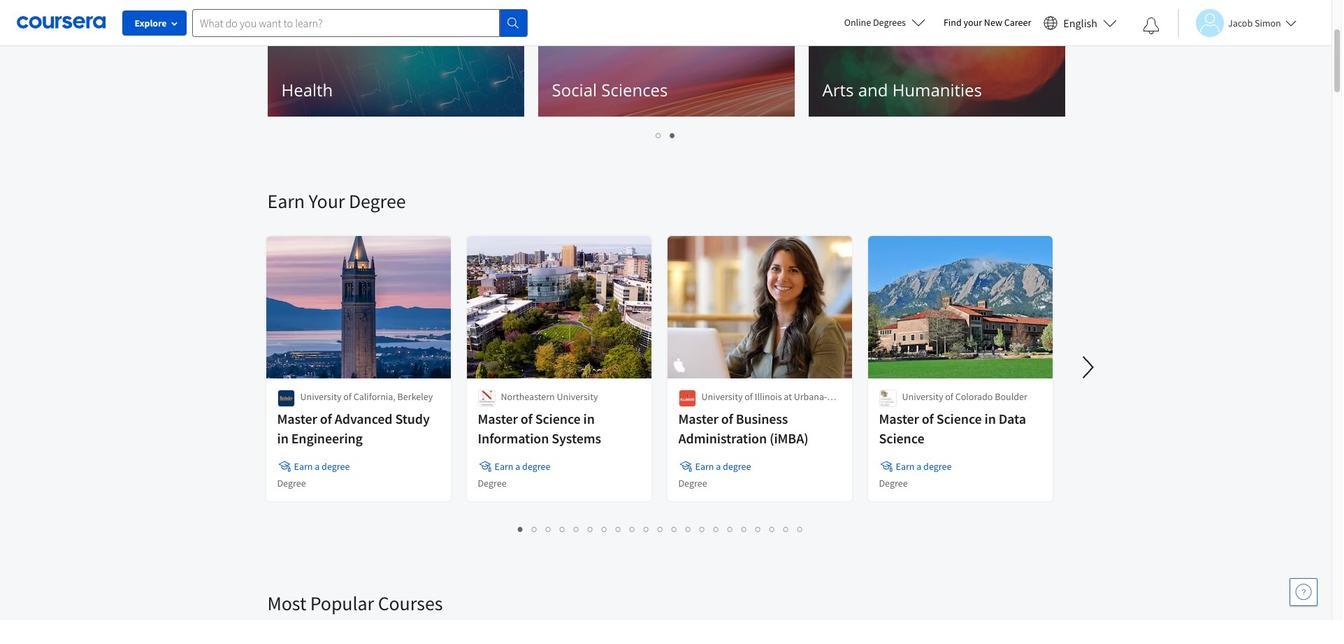 Task type: vqa. For each thing, say whether or not it's contained in the screenshot.


Task type: describe. For each thing, give the bounding box(es) containing it.
jacob simon button
[[1178, 9, 1296, 37]]

21 button
[[793, 521, 809, 538]]

degree for data
[[923, 461, 952, 473]]

popular
[[310, 591, 374, 617]]

boulder
[[995, 391, 1027, 403]]

of for master of science in information systems
[[521, 410, 532, 428]]

of for university of california, berkeley
[[343, 391, 352, 403]]

7 button
[[598, 521, 612, 538]]

a for master of advanced study in engineering
[[315, 461, 320, 473]]

social sciences
[[552, 78, 668, 101]]

a for master of science in information systems
[[515, 461, 520, 473]]

13
[[686, 523, 697, 536]]

help center image
[[1295, 584, 1312, 601]]

1 for list within earn your degree carousel element's 1 button
[[518, 523, 524, 536]]

your
[[309, 189, 345, 214]]

9
[[630, 523, 635, 536]]

degree for master of advanced study in engineering
[[277, 477, 306, 490]]

19 button
[[765, 521, 781, 538]]

simon
[[1255, 16, 1281, 29]]

online degrees button
[[833, 7, 937, 38]]

and
[[858, 78, 888, 101]]

systems
[[552, 430, 601, 447]]

sciences
[[601, 78, 668, 101]]

jacob simon
[[1228, 16, 1281, 29]]

data
[[999, 410, 1026, 428]]

career
[[1004, 16, 1031, 29]]

master of advanced study in engineering
[[277, 410, 430, 447]]

new
[[984, 16, 1002, 29]]

engineering
[[291, 430, 363, 447]]

earn your degree carousel element
[[260, 147, 1342, 549]]

9 button
[[626, 521, 640, 538]]

explore
[[135, 17, 167, 29]]

previous slide image
[[235, 0, 269, 11]]

1 horizontal spatial science
[[879, 430, 924, 447]]

online
[[844, 16, 871, 29]]

1 button for list within earn your degree carousel element
[[514, 521, 528, 538]]

10 11 12 13 14 15 16 17 18 19 20 21
[[644, 523, 809, 536]]

arts and humanities link
[[808, 5, 1065, 117]]

earn a degree for master of science in data science
[[896, 461, 952, 473]]

17
[[742, 523, 753, 536]]

next slide image
[[1071, 351, 1105, 384]]

5
[[574, 523, 579, 536]]

university of illinois at urbana- champaign
[[701, 391, 827, 417]]

jacob
[[1228, 16, 1253, 29]]

northeastern university image
[[478, 390, 495, 408]]

english button
[[1038, 0, 1123, 45]]

(imba)
[[770, 430, 808, 447]]

health
[[281, 78, 333, 101]]

northeastern
[[501, 391, 555, 403]]

university for master of business administration (imba)
[[701, 391, 743, 403]]

social sciences link
[[538, 5, 794, 117]]

14
[[700, 523, 711, 536]]

earn your degree
[[267, 189, 406, 214]]

of for master of science in data science
[[922, 410, 934, 428]]

health link
[[267, 5, 524, 117]]

earn for master of science in information systems
[[495, 461, 513, 473]]

earn for master of advanced study in engineering
[[294, 461, 313, 473]]

coursera image
[[17, 11, 106, 34]]

online degrees
[[844, 16, 906, 29]]

university for master of advanced study in engineering
[[300, 391, 341, 403]]

5 button
[[570, 521, 584, 538]]

of for master of business administration (imba)
[[721, 410, 733, 428]]

find your new career
[[944, 16, 1031, 29]]

berkeley
[[397, 391, 433, 403]]

20 button
[[779, 521, 795, 538]]

university of california, berkeley
[[300, 391, 433, 403]]

2 for list within earn your degree carousel element's 1 button
[[532, 523, 538, 536]]

of for university of illinois at urbana- champaign
[[745, 391, 753, 403]]

arts
[[822, 78, 854, 101]]

explore button
[[122, 10, 187, 36]]

10
[[644, 523, 655, 536]]

2 university from the left
[[557, 391, 598, 403]]

degree for master of science in data science
[[879, 477, 908, 490]]

16 button
[[723, 521, 739, 538]]

11 button
[[654, 521, 669, 538]]

degree for in
[[322, 461, 350, 473]]

master of business administration (imba)
[[678, 410, 808, 447]]

earn a degree for master of advanced study in engineering
[[294, 461, 350, 473]]

earn for master of business administration (imba)
[[695, 461, 714, 473]]

19
[[770, 523, 781, 536]]

13 button
[[682, 521, 697, 538]]

degree for master of science in information systems
[[478, 477, 506, 490]]

degree for information
[[522, 461, 550, 473]]

earn a degree for master of science in information systems
[[495, 461, 550, 473]]

courses
[[378, 591, 443, 617]]

university for master of science in data science
[[902, 391, 943, 403]]

4
[[560, 523, 565, 536]]

illinois
[[755, 391, 782, 403]]

advanced
[[335, 410, 393, 428]]

university of colorado boulder
[[902, 391, 1027, 403]]

information
[[478, 430, 549, 447]]

8 button
[[612, 521, 626, 538]]



Task type: locate. For each thing, give the bounding box(es) containing it.
social sciences image
[[538, 5, 794, 117]]

3 earn a degree from the left
[[695, 461, 751, 473]]

of inside the master of science in data science
[[922, 410, 934, 428]]

of down university of colorado boulder
[[922, 410, 934, 428]]

of inside university of illinois at urbana- champaign
[[745, 391, 753, 403]]

0 vertical spatial 1 button
[[652, 127, 666, 143]]

earn
[[267, 189, 305, 214], [294, 461, 313, 473], [495, 461, 513, 473], [695, 461, 714, 473], [896, 461, 915, 473]]

1 degree from the left
[[322, 461, 350, 473]]

1 earn a degree from the left
[[294, 461, 350, 473]]

12
[[672, 523, 683, 536]]

16
[[728, 523, 739, 536]]

in up systems
[[583, 410, 595, 428]]

earn for master of science in data science
[[896, 461, 915, 473]]

2 inside earn your degree carousel element
[[532, 523, 538, 536]]

earn a degree down the master of science in data science
[[896, 461, 952, 473]]

in
[[583, 410, 595, 428], [985, 410, 996, 428], [277, 430, 289, 447]]

university of illinois at urbana-champaign image
[[678, 390, 696, 408]]

show notifications image
[[1143, 17, 1160, 34]]

0 horizontal spatial 2
[[532, 523, 538, 536]]

science for science
[[936, 410, 982, 428]]

of left colorado
[[945, 391, 953, 403]]

university up systems
[[557, 391, 598, 403]]

science
[[535, 410, 581, 428], [936, 410, 982, 428], [879, 430, 924, 447]]

university right university of colorado boulder image
[[902, 391, 943, 403]]

master down northeastern university icon on the bottom of page
[[478, 410, 518, 428]]

3 degree from the left
[[723, 461, 751, 473]]

study
[[395, 410, 430, 428]]

2 a from the left
[[515, 461, 520, 473]]

3 university from the left
[[701, 391, 743, 403]]

1 for 1 button associated with second list from the bottom
[[656, 129, 662, 142]]

a for master of business administration (imba)
[[716, 461, 721, 473]]

of up administration
[[721, 410, 733, 428]]

6
[[588, 523, 593, 536]]

1 horizontal spatial in
[[583, 410, 595, 428]]

a
[[315, 461, 320, 473], [515, 461, 520, 473], [716, 461, 721, 473], [917, 461, 921, 473]]

degree
[[322, 461, 350, 473], [522, 461, 550, 473], [723, 461, 751, 473], [923, 461, 952, 473]]

15
[[714, 523, 725, 536]]

2 degree from the left
[[522, 461, 550, 473]]

master inside master of business administration (imba)
[[678, 410, 718, 428]]

3
[[546, 523, 552, 536]]

health image
[[267, 5, 524, 117]]

1 button down sciences on the left of the page
[[652, 127, 666, 143]]

1 university from the left
[[300, 391, 341, 403]]

master of science in information systems
[[478, 410, 601, 447]]

1 inside earn your degree carousel element
[[518, 523, 524, 536]]

a down administration
[[716, 461, 721, 473]]

18 button
[[751, 521, 767, 538]]

of left california,
[[343, 391, 352, 403]]

0 horizontal spatial 2 button
[[528, 521, 542, 538]]

earn a degree down 'engineering'
[[294, 461, 350, 473]]

degree down information
[[522, 461, 550, 473]]

6 button
[[584, 521, 598, 538]]

northeastern university
[[501, 391, 598, 403]]

4 earn a degree from the left
[[896, 461, 952, 473]]

earn a degree for master of business administration (imba)
[[695, 461, 751, 473]]

21
[[798, 523, 809, 536]]

0 horizontal spatial 1 button
[[514, 521, 528, 538]]

business
[[736, 410, 788, 428]]

4 a from the left
[[917, 461, 921, 473]]

earn down administration
[[695, 461, 714, 473]]

master down university of colorado boulder image
[[879, 410, 919, 428]]

20
[[784, 523, 795, 536]]

of inside master of science in information systems
[[521, 410, 532, 428]]

1 vertical spatial list
[[267, 521, 1054, 538]]

degree
[[349, 189, 406, 214], [277, 477, 306, 490], [478, 477, 506, 490], [678, 477, 707, 490], [879, 477, 908, 490]]

18
[[756, 523, 767, 536]]

15 button
[[709, 521, 725, 538]]

a down the master of science in data science
[[917, 461, 921, 473]]

2
[[670, 129, 676, 142], [532, 523, 538, 536]]

science for systems
[[535, 410, 581, 428]]

3 master from the left
[[678, 410, 718, 428]]

0 vertical spatial 2
[[670, 129, 676, 142]]

3 a from the left
[[716, 461, 721, 473]]

2 horizontal spatial science
[[936, 410, 982, 428]]

degree down administration
[[723, 461, 751, 473]]

university of colorado boulder image
[[879, 390, 896, 408]]

1 vertical spatial 2 button
[[528, 521, 542, 538]]

your
[[964, 16, 982, 29]]

of left illinois
[[745, 391, 753, 403]]

2 horizontal spatial in
[[985, 410, 996, 428]]

degree for master of business administration (imba)
[[678, 477, 707, 490]]

earn down 'engineering'
[[294, 461, 313, 473]]

4 button
[[556, 521, 570, 538]]

0 horizontal spatial in
[[277, 430, 289, 447]]

11
[[658, 523, 669, 536]]

urbana-
[[794, 391, 827, 403]]

master inside the master of science in data science
[[879, 410, 919, 428]]

a down 'engineering'
[[315, 461, 320, 473]]

17 button
[[737, 521, 753, 538]]

1 a from the left
[[315, 461, 320, 473]]

champaign
[[701, 405, 748, 417]]

science down university of colorado boulder
[[936, 410, 982, 428]]

find your new career link
[[937, 14, 1038, 31]]

colorado
[[955, 391, 993, 403]]

2 list from the top
[[267, 521, 1054, 538]]

1 horizontal spatial 1 button
[[652, 127, 666, 143]]

earn a degree down information
[[495, 461, 550, 473]]

of
[[343, 391, 352, 403], [745, 391, 753, 403], [945, 391, 953, 403], [320, 410, 332, 428], [521, 410, 532, 428], [721, 410, 733, 428], [922, 410, 934, 428]]

science down the 'northeastern university'
[[535, 410, 581, 428]]

a for master of science in data science
[[917, 461, 921, 473]]

What do you want to learn? text field
[[192, 9, 500, 37]]

1 button for second list from the bottom
[[652, 127, 666, 143]]

of inside master of business administration (imba)
[[721, 410, 733, 428]]

1 list from the top
[[267, 127, 1064, 143]]

10 button
[[640, 521, 655, 538]]

0 vertical spatial 1
[[656, 129, 662, 142]]

1 horizontal spatial 2 button
[[666, 127, 680, 143]]

None search field
[[192, 9, 528, 37]]

of for university of colorado boulder
[[945, 391, 953, 403]]

in inside master of science in information systems
[[583, 410, 595, 428]]

english
[[1063, 16, 1097, 30]]

2 button for 1 button associated with second list from the bottom
[[666, 127, 680, 143]]

4 university from the left
[[902, 391, 943, 403]]

master inside master of science in information systems
[[478, 410, 518, 428]]

most popular courses
[[267, 591, 443, 617]]

most
[[267, 591, 306, 617]]

12 button
[[668, 521, 683, 538]]

1 horizontal spatial 1
[[656, 129, 662, 142]]

in inside the master of science in data science
[[985, 410, 996, 428]]

4 degree from the left
[[923, 461, 952, 473]]

in down university of california, berkeley icon
[[277, 430, 289, 447]]

1 button
[[652, 127, 666, 143], [514, 521, 528, 538]]

of for master of advanced study in engineering
[[320, 410, 332, 428]]

1
[[656, 129, 662, 142], [518, 523, 524, 536]]

in for master of science in data science
[[985, 410, 996, 428]]

list inside earn your degree carousel element
[[267, 521, 1054, 538]]

california,
[[353, 391, 396, 403]]

degree down 'engineering'
[[322, 461, 350, 473]]

in inside master of advanced study in engineering
[[277, 430, 289, 447]]

of down northeastern
[[521, 410, 532, 428]]

2 earn a degree from the left
[[495, 461, 550, 473]]

7
[[602, 523, 607, 536]]

2 master from the left
[[478, 410, 518, 428]]

master for master of science in data science
[[879, 410, 919, 428]]

at
[[784, 391, 792, 403]]

2 button left 3
[[528, 521, 542, 538]]

2 for 1 button associated with second list from the bottom
[[670, 129, 676, 142]]

earn down the master of science in data science
[[896, 461, 915, 473]]

list
[[267, 127, 1064, 143], [267, 521, 1054, 538]]

4 master from the left
[[879, 410, 919, 428]]

0 horizontal spatial science
[[535, 410, 581, 428]]

earn a degree down administration
[[695, 461, 751, 473]]

degree down the master of science in data science
[[923, 461, 952, 473]]

earn down information
[[495, 461, 513, 473]]

1 down sciences on the left of the page
[[656, 129, 662, 142]]

1 horizontal spatial 2
[[670, 129, 676, 142]]

a down information
[[515, 461, 520, 473]]

in for master of science in information systems
[[583, 410, 595, 428]]

in left data at the right of page
[[985, 410, 996, 428]]

university up champaign
[[701, 391, 743, 403]]

2 button for list within earn your degree carousel element's 1 button
[[528, 521, 542, 538]]

degree for (imba)
[[723, 461, 751, 473]]

1 vertical spatial 1 button
[[514, 521, 528, 538]]

master for master of advanced study in engineering
[[277, 410, 317, 428]]

science down university of colorado boulder image
[[879, 430, 924, 447]]

administration
[[678, 430, 767, 447]]

1 vertical spatial 2
[[532, 523, 538, 536]]

14 button
[[695, 521, 711, 538]]

master down university of california, berkeley icon
[[277, 410, 317, 428]]

master inside master of advanced study in engineering
[[277, 410, 317, 428]]

0 vertical spatial list
[[267, 127, 1064, 143]]

earn left the your
[[267, 189, 305, 214]]

0 horizontal spatial 1
[[518, 523, 524, 536]]

of inside master of advanced study in engineering
[[320, 410, 332, 428]]

arts and humanities
[[822, 78, 982, 101]]

science inside master of science in information systems
[[535, 410, 581, 428]]

master
[[277, 410, 317, 428], [478, 410, 518, 428], [678, 410, 718, 428], [879, 410, 919, 428]]

social
[[552, 78, 597, 101]]

university right university of california, berkeley icon
[[300, 391, 341, 403]]

master down university of illinois at urbana-champaign image
[[678, 410, 718, 428]]

2 button
[[666, 127, 680, 143], [528, 521, 542, 538]]

university of california, berkeley image
[[277, 390, 295, 408]]

find
[[944, 16, 962, 29]]

earn a degree
[[294, 461, 350, 473], [495, 461, 550, 473], [695, 461, 751, 473], [896, 461, 952, 473]]

1 button left 3 button
[[514, 521, 528, 538]]

3 button
[[542, 521, 556, 538]]

arts and humanities image
[[808, 5, 1065, 117]]

university
[[300, 391, 341, 403], [557, 391, 598, 403], [701, 391, 743, 403], [902, 391, 943, 403]]

1 master from the left
[[277, 410, 317, 428]]

master for master of business administration (imba)
[[678, 410, 718, 428]]

1 left 3 button
[[518, 523, 524, 536]]

master for master of science in information systems
[[478, 410, 518, 428]]

2 button down sciences on the left of the page
[[666, 127, 680, 143]]

master of science in data science
[[879, 410, 1026, 447]]

university inside university of illinois at urbana- champaign
[[701, 391, 743, 403]]

8
[[616, 523, 621, 536]]

0 vertical spatial 2 button
[[666, 127, 680, 143]]

of up 'engineering'
[[320, 410, 332, 428]]

1 vertical spatial 1
[[518, 523, 524, 536]]

humanities
[[892, 78, 982, 101]]

degrees
[[873, 16, 906, 29]]



